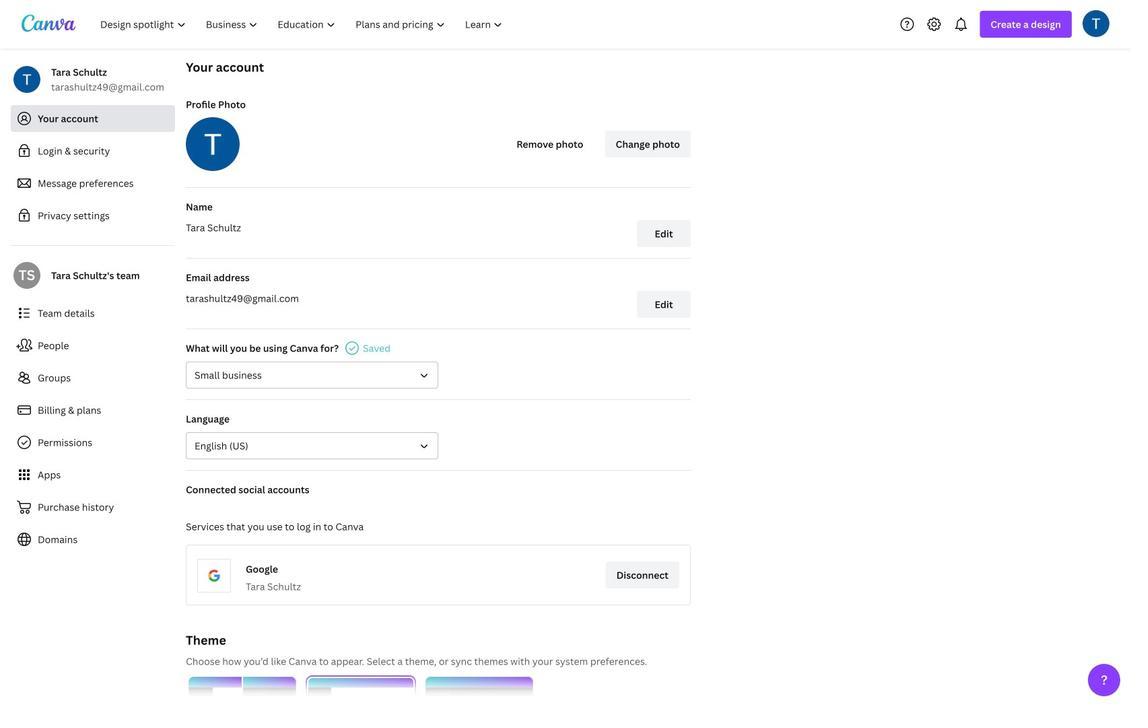 Task type: describe. For each thing, give the bounding box(es) containing it.
tara schultz image
[[1083, 10, 1110, 37]]

Language: English (US) button
[[186, 432, 439, 459]]

tara schultz's team image
[[13, 262, 40, 289]]



Task type: vqa. For each thing, say whether or not it's contained in the screenshot.
Top level navigation Element
yes



Task type: locate. For each thing, give the bounding box(es) containing it.
top level navigation element
[[92, 11, 514, 38]]

tara schultz's team element
[[13, 262, 40, 289]]

None button
[[186, 362, 439, 389], [189, 677, 296, 707], [307, 677, 415, 707], [426, 677, 533, 707], [186, 362, 439, 389], [189, 677, 296, 707], [307, 677, 415, 707], [426, 677, 533, 707]]



